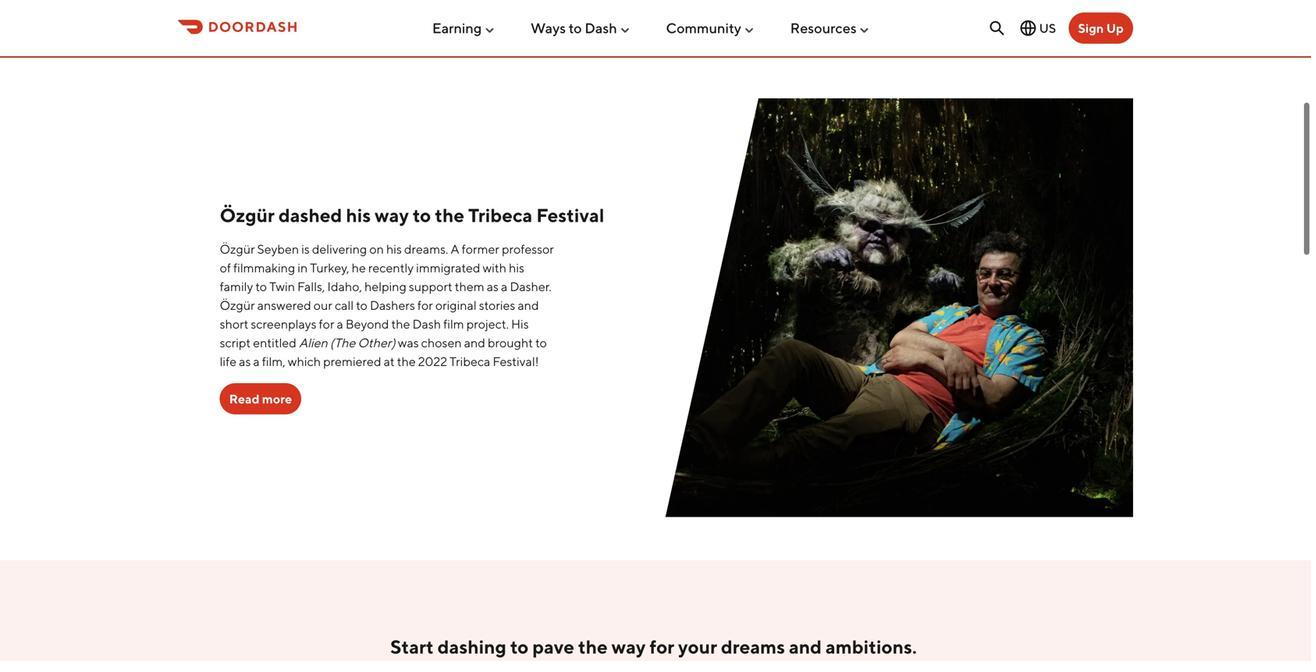 Task type: locate. For each thing, give the bounding box(es) containing it.
our
[[314, 298, 333, 313]]

3 özgür from the top
[[220, 298, 255, 313]]

pave
[[533, 636, 575, 658]]

ambitions.
[[826, 636, 917, 658]]

the up was
[[392, 317, 410, 331]]

to down filmmaking
[[256, 279, 267, 294]]

1 horizontal spatial his
[[386, 242, 402, 256]]

and right dreams
[[789, 636, 822, 658]]

1 vertical spatial dash
[[413, 317, 441, 331]]

as right life
[[239, 354, 251, 369]]

delivering
[[312, 242, 367, 256]]

the right at
[[397, 354, 416, 369]]

0 vertical spatial his
[[346, 204, 371, 226]]

his
[[511, 317, 529, 331]]

2 vertical spatial his
[[509, 260, 525, 275]]

script
[[220, 335, 251, 350]]

0 horizontal spatial a
[[253, 354, 260, 369]]

more
[[262, 392, 292, 406]]

0 horizontal spatial dash
[[413, 317, 441, 331]]

0 vertical spatial and
[[518, 298, 539, 313]]

2 vertical spatial özgür
[[220, 298, 255, 313]]

the up a
[[435, 204, 465, 226]]

dash up chosen
[[413, 317, 441, 331]]

and down dasher.
[[518, 298, 539, 313]]

2 özgür from the top
[[220, 242, 255, 256]]

tribeca up former at the top of the page
[[468, 204, 533, 226]]

a up the "stories"
[[501, 279, 508, 294]]

as inside özgür seyben is delivering on his dreams. a former professor of filmmaking in turkey, he recently immigrated with his family to twin falls, idaho, helping support them as a dasher. özgür answered our call to dashers for original stories and short screenplays for a beyond the dash film project. his script entitled
[[487, 279, 499, 294]]

of
[[220, 260, 231, 275]]

for down support
[[418, 298, 433, 313]]

his
[[346, 204, 371, 226], [386, 242, 402, 256], [509, 260, 525, 275]]

to
[[569, 20, 582, 36], [413, 204, 431, 226], [256, 279, 267, 294], [356, 298, 368, 313], [536, 335, 547, 350], [511, 636, 529, 658]]

0 vertical spatial dash
[[585, 20, 617, 36]]

2 vertical spatial a
[[253, 354, 260, 369]]

to right 'call'
[[356, 298, 368, 313]]

1 vertical spatial özgür
[[220, 242, 255, 256]]

1 horizontal spatial a
[[337, 317, 343, 331]]

(the
[[330, 335, 356, 350]]

1 vertical spatial as
[[239, 354, 251, 369]]

dashers
[[370, 298, 415, 313]]

tribeca
[[468, 204, 533, 226], [450, 354, 491, 369]]

özgür up 'of' in the top left of the page
[[220, 242, 255, 256]]

community
[[666, 20, 742, 36]]

1 horizontal spatial dash
[[585, 20, 617, 36]]

0 vertical spatial a
[[501, 279, 508, 294]]

özgür
[[220, 204, 275, 226], [220, 242, 255, 256], [220, 298, 255, 313]]

sign up button
[[1069, 12, 1134, 44]]

1 horizontal spatial and
[[518, 298, 539, 313]]

turkey,
[[310, 260, 349, 275]]

his right on
[[386, 242, 402, 256]]

as down with
[[487, 279, 499, 294]]

on
[[370, 242, 384, 256]]

özgür up seyben
[[220, 204, 275, 226]]

the inside özgür seyben is delivering on his dreams. a former professor of filmmaking in turkey, he recently immigrated with his family to twin falls, idaho, helping support them as a dasher. özgür answered our call to dashers for original stories and short screenplays for a beyond the dash film project. his script entitled
[[392, 317, 410, 331]]

tribeca down chosen
[[450, 354, 491, 369]]

your
[[679, 636, 718, 658]]

in
[[298, 260, 308, 275]]

ways
[[531, 20, 566, 36]]

short
[[220, 317, 249, 331]]

to inside was chosen and brought to life as a film, which premiered at the 2022 tribeca festival!
[[536, 335, 547, 350]]

tribeca inside was chosen and brought to life as a film, which premiered at the 2022 tribeca festival!
[[450, 354, 491, 369]]

festival
[[537, 204, 605, 226]]

dx ozgur set image
[[665, 98, 1134, 517]]

and down 'project.'
[[464, 335, 486, 350]]

and
[[518, 298, 539, 313], [464, 335, 486, 350], [789, 636, 822, 658]]

dash right ways
[[585, 20, 617, 36]]

is
[[302, 242, 310, 256]]

as
[[487, 279, 499, 294], [239, 354, 251, 369]]

the inside was chosen and brought to life as a film, which premiered at the 2022 tribeca festival!
[[397, 354, 416, 369]]

to right brought
[[536, 335, 547, 350]]

1 vertical spatial and
[[464, 335, 486, 350]]

answered
[[257, 298, 311, 313]]

was
[[398, 335, 419, 350]]

chosen
[[421, 335, 462, 350]]

film,
[[262, 354, 286, 369]]

2 horizontal spatial and
[[789, 636, 822, 658]]

helping
[[365, 279, 407, 294]]

1 özgür from the top
[[220, 204, 275, 226]]

a up (the at the bottom left
[[337, 317, 343, 331]]

support
[[409, 279, 453, 294]]

1 horizontal spatial as
[[487, 279, 499, 294]]

family
[[220, 279, 253, 294]]

as inside was chosen and brought to life as a film, which premiered at the 2022 tribeca festival!
[[239, 354, 251, 369]]

dash
[[585, 20, 617, 36], [413, 317, 441, 331]]

at
[[384, 354, 395, 369]]

recently
[[368, 260, 414, 275]]

filmmaking
[[233, 260, 295, 275]]

globe line image
[[1019, 19, 1038, 37]]

özgür for özgür dashed his way to the tribeca festival
[[220, 204, 275, 226]]

his down professor
[[509, 260, 525, 275]]

0 horizontal spatial and
[[464, 335, 486, 350]]

1 vertical spatial tribeca
[[450, 354, 491, 369]]

which
[[288, 354, 321, 369]]

2 horizontal spatial a
[[501, 279, 508, 294]]

0 horizontal spatial his
[[346, 204, 371, 226]]

özgür down family
[[220, 298, 255, 313]]

1 horizontal spatial for
[[418, 298, 433, 313]]

0 horizontal spatial for
[[319, 317, 335, 331]]

and inside was chosen and brought to life as a film, which premiered at the 2022 tribeca festival!
[[464, 335, 486, 350]]

his left way
[[346, 204, 371, 226]]

0 vertical spatial as
[[487, 279, 499, 294]]

the
[[435, 204, 465, 226], [392, 317, 410, 331], [397, 354, 416, 369], [579, 636, 608, 658]]

to right way
[[413, 204, 431, 226]]

for
[[418, 298, 433, 313], [319, 317, 335, 331]]

0 horizontal spatial as
[[239, 354, 251, 369]]

read more
[[229, 392, 292, 406]]

0 vertical spatial özgür
[[220, 204, 275, 226]]

1 vertical spatial for
[[319, 317, 335, 331]]

twin
[[269, 279, 295, 294]]

immigrated
[[416, 260, 481, 275]]

to left pave
[[511, 636, 529, 658]]

a left film,
[[253, 354, 260, 369]]

for down our
[[319, 317, 335, 331]]

and inside özgür seyben is delivering on his dreams. a former professor of filmmaking in turkey, he recently immigrated with his family to twin falls, idaho, helping support them as a dasher. özgür answered our call to dashers for original stories and short screenplays for a beyond the dash film project. his script entitled
[[518, 298, 539, 313]]

a
[[501, 279, 508, 294], [337, 317, 343, 331], [253, 354, 260, 369]]



Task type: describe. For each thing, give the bounding box(es) containing it.
project.
[[467, 317, 509, 331]]

earning link
[[433, 13, 496, 43]]

life
[[220, 354, 237, 369]]

2 horizontal spatial his
[[509, 260, 525, 275]]

was chosen and brought to life as a film, which premiered at the 2022 tribeca festival!
[[220, 335, 547, 369]]

earning
[[433, 20, 482, 36]]

the right pave
[[579, 636, 608, 658]]

way
[[375, 204, 409, 226]]

resources link
[[791, 13, 871, 43]]

read more link
[[220, 383, 302, 415]]

brought
[[488, 335, 533, 350]]

dx btd type logo 01 white image
[[581, 0, 1053, 58]]

dasher.
[[510, 279, 552, 294]]

0 vertical spatial for
[[418, 298, 433, 313]]

sign up
[[1079, 21, 1124, 36]]

film
[[444, 317, 464, 331]]

stories
[[479, 298, 516, 313]]

a
[[451, 242, 460, 256]]

özgür seyben is delivering on his dreams. a former professor of filmmaking in turkey, he recently immigrated with his family to twin falls, idaho, helping support them as a dasher. özgür answered our call to dashers for original stories and short screenplays for a beyond the dash film project. his script entitled
[[220, 242, 554, 350]]

ways to dash
[[531, 20, 617, 36]]

2 vertical spatial and
[[789, 636, 822, 658]]

entitled
[[253, 335, 297, 350]]

resources
[[791, 20, 857, 36]]

1 vertical spatial his
[[386, 242, 402, 256]]

start
[[391, 636, 434, 658]]

festival!
[[493, 354, 539, 369]]

way for
[[612, 636, 675, 658]]

community link
[[666, 13, 756, 43]]

he
[[352, 260, 366, 275]]

call
[[335, 298, 354, 313]]

read
[[229, 392, 260, 406]]

dash inside özgür seyben is delivering on his dreams. a former professor of filmmaking in turkey, he recently immigrated with his family to twin falls, idaho, helping support them as a dasher. özgür answered our call to dashers for original stories and short screenplays for a beyond the dash film project. his script entitled
[[413, 317, 441, 331]]

sign
[[1079, 21, 1104, 36]]

us
[[1040, 21, 1057, 36]]

dashing
[[438, 636, 507, 658]]

beyond
[[346, 317, 389, 331]]

premiered
[[323, 354, 381, 369]]

0 vertical spatial tribeca
[[468, 204, 533, 226]]

with
[[483, 260, 507, 275]]

seyben
[[257, 242, 299, 256]]

screenplays
[[251, 317, 317, 331]]

ways to dash link
[[531, 13, 632, 43]]

them
[[455, 279, 485, 294]]

a inside was chosen and brought to life as a film, which premiered at the 2022 tribeca festival!
[[253, 354, 260, 369]]

özgür for özgür seyben is delivering on his dreams. a former professor of filmmaking in turkey, he recently immigrated with his family to twin falls, idaho, helping support them as a dasher. özgür answered our call to dashers for original stories and short screenplays for a beyond the dash film project. his script entitled
[[220, 242, 255, 256]]

idaho,
[[328, 279, 362, 294]]

start dashing to pave the way for your dreams and ambitions.
[[391, 636, 921, 658]]

to right ways
[[569, 20, 582, 36]]

former
[[462, 242, 500, 256]]

up
[[1107, 21, 1124, 36]]

alien
[[299, 335, 328, 350]]

dreams.
[[404, 242, 449, 256]]

professor
[[502, 242, 554, 256]]

dreams
[[721, 636, 786, 658]]

other)
[[358, 335, 396, 350]]

özgür dashed his way to the tribeca festival
[[220, 204, 605, 226]]

dashed
[[279, 204, 342, 226]]

falls,
[[298, 279, 325, 294]]

2022
[[418, 354, 447, 369]]

1 vertical spatial a
[[337, 317, 343, 331]]

alien (the other)
[[299, 335, 396, 350]]

original
[[436, 298, 477, 313]]



Task type: vqa. For each thing, say whether or not it's contained in the screenshot.
i
no



